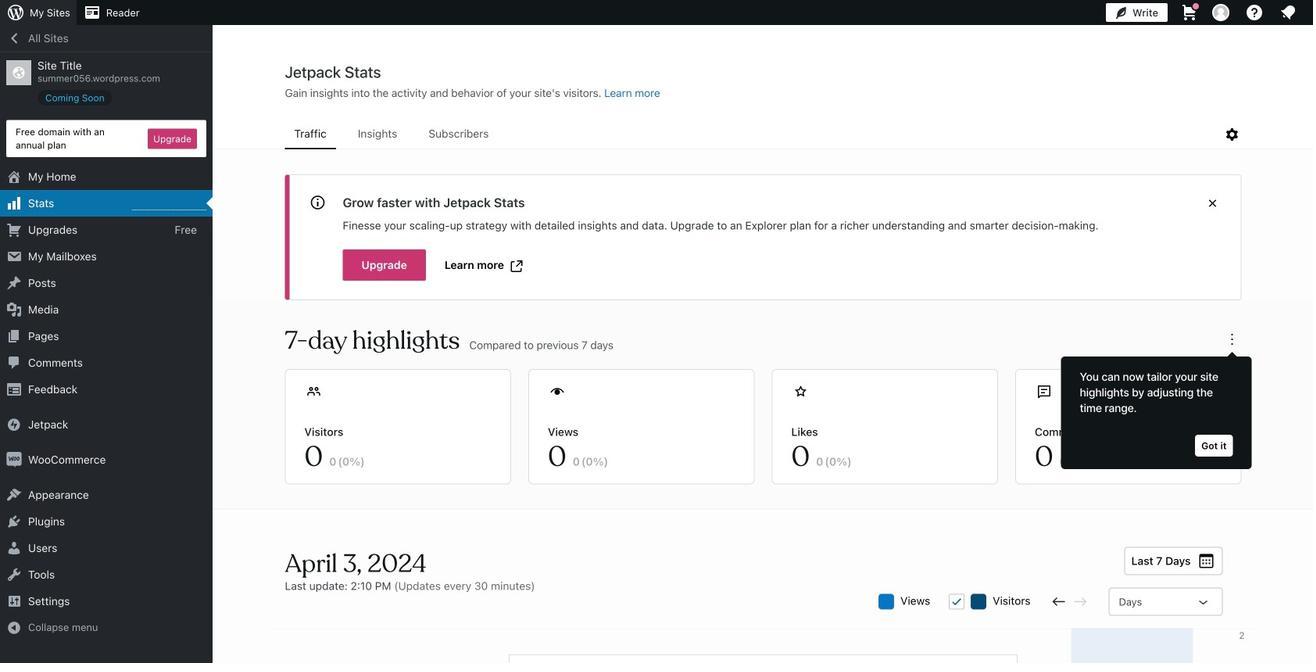 Task type: describe. For each thing, give the bounding box(es) containing it.
2 img image from the top
[[6, 452, 22, 468]]

manage your notifications image
[[1279, 3, 1298, 22]]

my profile image
[[1213, 4, 1230, 21]]

help image
[[1246, 3, 1264, 22]]

jetpack stats main content
[[213, 62, 1314, 663]]

my shopping cart image
[[1181, 3, 1199, 22]]

none checkbox inside jetpack stats main content
[[949, 594, 965, 609]]

menu inside jetpack stats main content
[[285, 120, 1223, 149]]



Task type: vqa. For each thing, say whether or not it's contained in the screenshot.
Intro: Heading with image and two columns below
no



Task type: locate. For each thing, give the bounding box(es) containing it.
tooltip
[[1054, 349, 1252, 469]]

None checkbox
[[949, 594, 965, 609]]

close image
[[1204, 194, 1222, 213]]

menu
[[285, 120, 1223, 149]]

0 vertical spatial img image
[[6, 417, 22, 432]]

1 vertical spatial img image
[[6, 452, 22, 468]]

1 img image from the top
[[6, 417, 22, 432]]

img image
[[6, 417, 22, 432], [6, 452, 22, 468]]

highest hourly views 0 image
[[132, 200, 206, 210]]



